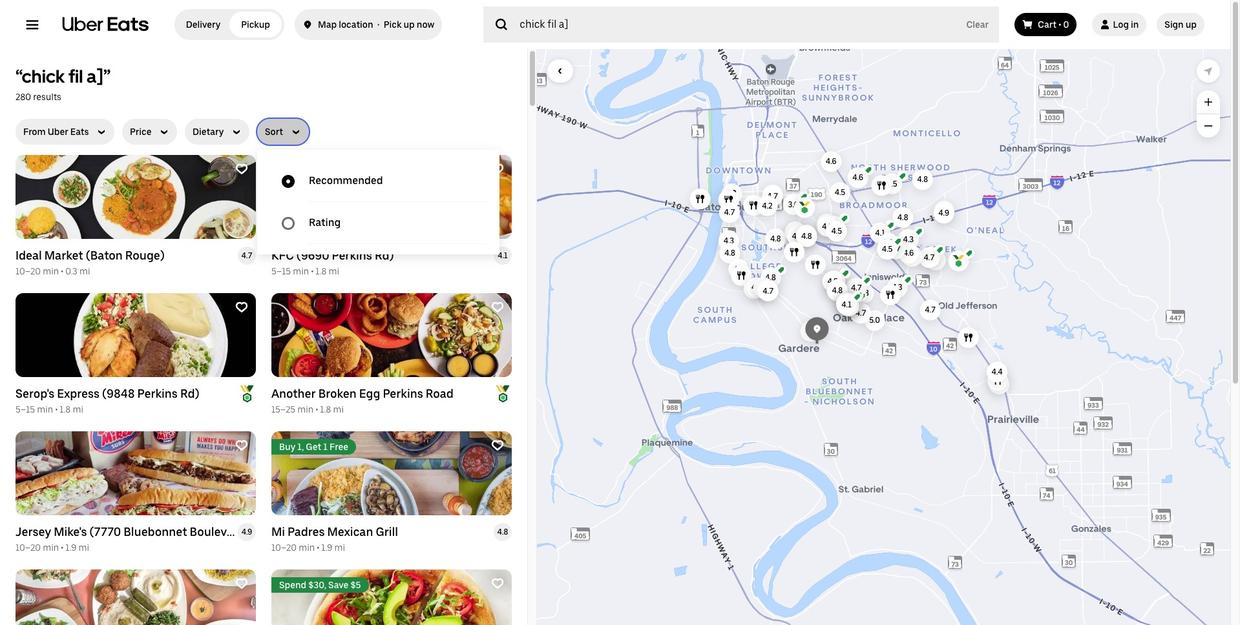 Task type: locate. For each thing, give the bounding box(es) containing it.
Pickup radio
[[229, 12, 282, 37]]

log
[[1113, 19, 1129, 30]]

0 horizontal spatial up
[[404, 19, 415, 30]]

price button
[[122, 119, 177, 145]]

log in
[[1113, 19, 1139, 30]]

map location • pick up now
[[318, 19, 435, 30]]

from uber eats button
[[16, 119, 114, 145]]

0 horizontal spatial 4.1
[[842, 301, 852, 310]]

4.9
[[939, 209, 950, 218], [829, 222, 840, 231], [930, 256, 941, 265], [832, 286, 843, 295], [843, 299, 854, 308]]

pick
[[384, 19, 402, 30]]

4.4 4.8
[[792, 231, 812, 241]]

4.6
[[826, 157, 837, 166], [853, 173, 864, 182], [790, 228, 801, 237], [793, 229, 803, 239], [904, 249, 914, 258], [994, 380, 1005, 389]]

2 • from the left
[[1059, 19, 1062, 30]]

0 horizontal spatial •
[[377, 19, 380, 30]]

4.8
[[917, 175, 928, 184], [898, 213, 909, 222], [822, 222, 833, 231], [801, 231, 812, 240], [802, 232, 812, 241], [770, 235, 781, 244], [725, 249, 736, 258], [765, 273, 776, 283], [752, 283, 762, 292], [832, 287, 843, 296], [843, 299, 854, 308], [846, 300, 857, 309]]

What are you craving? text field
[[520, 12, 962, 37]]

pickup
[[241, 19, 270, 30]]

eats
[[70, 127, 89, 137]]

4.1
[[875, 229, 886, 238], [842, 301, 852, 310]]

1 • from the left
[[377, 19, 380, 30]]

clear button
[[967, 12, 989, 37]]

1 horizontal spatial 4.1
[[875, 229, 886, 238]]

4.3
[[768, 191, 778, 200], [822, 220, 833, 229], [790, 227, 801, 237], [903, 235, 914, 244], [724, 236, 734, 245], [759, 283, 769, 292], [892, 283, 903, 292], [859, 289, 869, 298]]

2 up from the left
[[1186, 19, 1197, 30]]

1 horizontal spatial up
[[1186, 19, 1197, 30]]

Delivery radio
[[177, 12, 229, 37]]

add to favorites image
[[235, 163, 248, 176], [491, 578, 504, 591]]

up inside sign up link
[[1186, 19, 1197, 30]]

4.4 inside 4.4 4.8
[[792, 232, 803, 241]]

recommended
[[309, 175, 383, 187]]

•
[[377, 19, 380, 30], [1059, 19, 1062, 30]]

0 vertical spatial 4.4
[[792, 232, 803, 241]]

sign up link
[[1157, 13, 1205, 36]]

up
[[404, 19, 415, 30], [1186, 19, 1197, 30]]

up right 'sign'
[[1186, 19, 1197, 30]]

1 horizontal spatial 4.4
[[992, 368, 1003, 377]]

cart • 0
[[1038, 19, 1069, 30]]

1 vertical spatial add to favorites image
[[491, 578, 504, 591]]

results
[[33, 92, 61, 102]]

1 horizontal spatial add to favorites image
[[491, 578, 504, 591]]

4.7
[[767, 192, 778, 201], [724, 208, 735, 217], [823, 220, 834, 229], [890, 245, 901, 254], [907, 252, 918, 261], [924, 253, 935, 262], [851, 284, 862, 293], [762, 286, 773, 295], [763, 287, 774, 296], [925, 306, 936, 315], [856, 309, 866, 318], [806, 327, 817, 336]]

0 horizontal spatial 4.4
[[792, 232, 803, 241]]

4.5
[[887, 179, 898, 189], [835, 188, 846, 197], [832, 227, 842, 236], [882, 245, 893, 254], [828, 277, 838, 286]]

1 vertical spatial 4.1
[[842, 301, 852, 310]]

dietary
[[193, 127, 224, 137]]

deliver to image
[[303, 17, 313, 32]]

up left now
[[404, 19, 415, 30]]

1 vertical spatial 4.4
[[992, 368, 1003, 377]]

• left 'pick'
[[377, 19, 380, 30]]

3.9
[[939, 207, 950, 216]]

• left 0
[[1059, 19, 1062, 30]]

price
[[130, 127, 152, 137]]

1 horizontal spatial •
[[1059, 19, 1062, 30]]

uber
[[48, 127, 68, 137]]

0 horizontal spatial add to favorites image
[[235, 163, 248, 176]]

from uber eats
[[23, 127, 89, 137]]

4.4
[[792, 232, 803, 241], [992, 368, 1003, 377]]

4.4 for 4.4
[[992, 368, 1003, 377]]

sign up
[[1165, 19, 1197, 30]]

add to favorites image
[[491, 163, 504, 176], [235, 301, 248, 314], [491, 301, 504, 314], [235, 440, 248, 453], [491, 440, 504, 453], [235, 578, 248, 591]]

Search for restaurant or cuisine search field
[[484, 6, 999, 43]]



Task type: vqa. For each thing, say whether or not it's contained in the screenshot.
4.3
yes



Task type: describe. For each thing, give the bounding box(es) containing it.
280
[[16, 92, 31, 102]]

fil
[[68, 65, 83, 87]]

map element
[[537, 49, 1231, 626]]

4.4 for 4.4 4.8
[[792, 232, 803, 241]]

map
[[318, 19, 337, 30]]

4.0
[[734, 265, 745, 274]]

now
[[417, 19, 435, 30]]

cart
[[1038, 19, 1057, 30]]

from
[[23, 127, 46, 137]]

sort
[[265, 127, 283, 137]]

4.8 inside 4.4 4.8
[[801, 231, 812, 240]]

4.2
[[762, 201, 773, 210]]

rating button
[[268, 202, 489, 244]]

clear
[[967, 19, 989, 30]]

location
[[339, 19, 373, 30]]

in
[[1131, 19, 1139, 30]]

"chick fil a]" 280 results
[[16, 65, 111, 102]]

dietary button
[[185, 119, 250, 145]]

0
[[1064, 19, 1069, 30]]

4.8 4.3
[[752, 283, 769, 292]]

recommended button
[[268, 160, 489, 202]]

5.0
[[870, 316, 880, 325]]

3.6
[[788, 200, 799, 209]]

delivery
[[186, 19, 221, 30]]

0 vertical spatial 4.1
[[875, 229, 886, 238]]

sign
[[1165, 19, 1184, 30]]

uber eats home image
[[62, 17, 149, 32]]

0 vertical spatial add to favorites image
[[235, 163, 248, 176]]

main navigation menu image
[[26, 18, 39, 31]]

sort button
[[257, 119, 309, 145]]

log in link
[[1093, 13, 1147, 36]]

1 up from the left
[[404, 19, 415, 30]]

"chick
[[16, 65, 65, 87]]

a]"
[[87, 65, 111, 87]]

rating
[[309, 217, 341, 229]]



